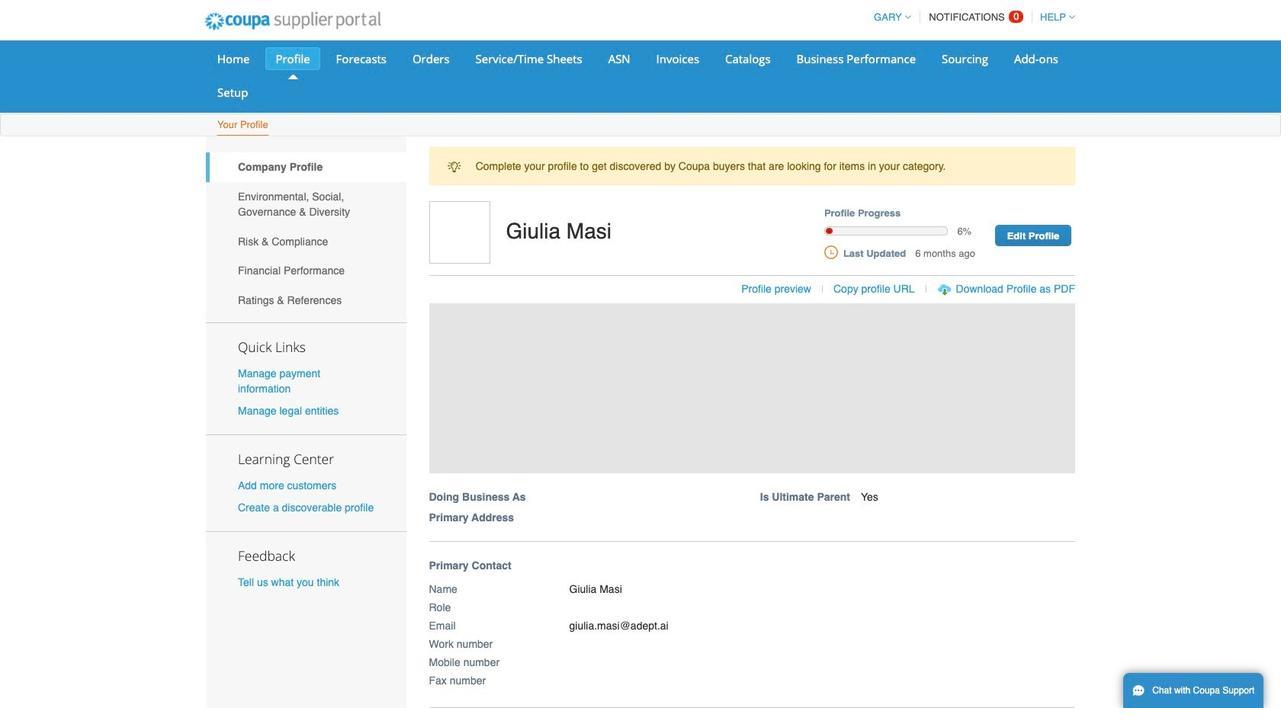 Task type: vqa. For each thing, say whether or not it's contained in the screenshot.
navigation
yes



Task type: locate. For each thing, give the bounding box(es) containing it.
alert
[[429, 147, 1075, 186]]

background image
[[429, 303, 1075, 473]]

banner
[[424, 202, 1091, 542]]

giulia masi image
[[429, 202, 490, 264]]

navigation
[[867, 2, 1075, 32]]



Task type: describe. For each thing, give the bounding box(es) containing it.
coupa supplier portal image
[[194, 2, 391, 40]]



